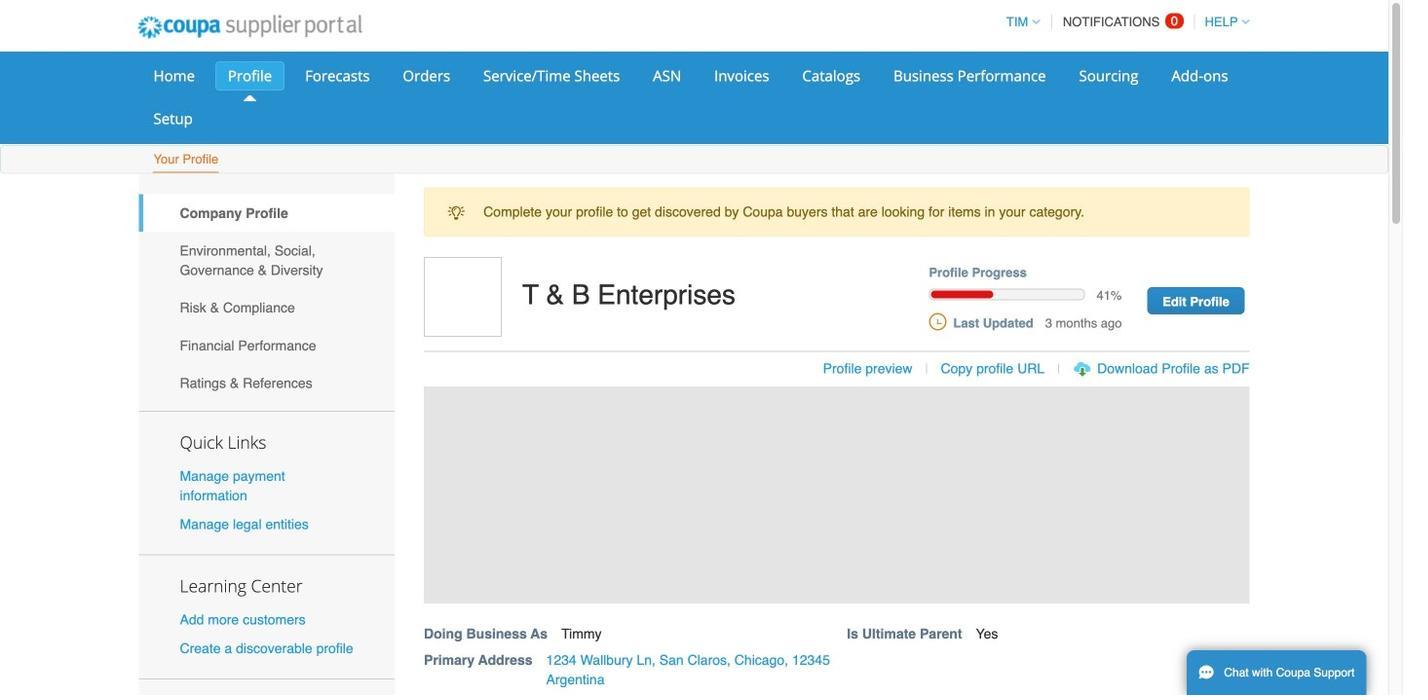 Task type: locate. For each thing, give the bounding box(es) containing it.
banner
[[417, 257, 1271, 696]]

navigation
[[998, 3, 1250, 41]]

alert
[[424, 188, 1250, 237]]



Task type: describe. For each thing, give the bounding box(es) containing it.
background image
[[424, 387, 1250, 605]]

coupa supplier portal image
[[124, 3, 375, 52]]

t & b enterprises image
[[424, 257, 502, 337]]



Task type: vqa. For each thing, say whether or not it's contained in the screenshot.
navigation
yes



